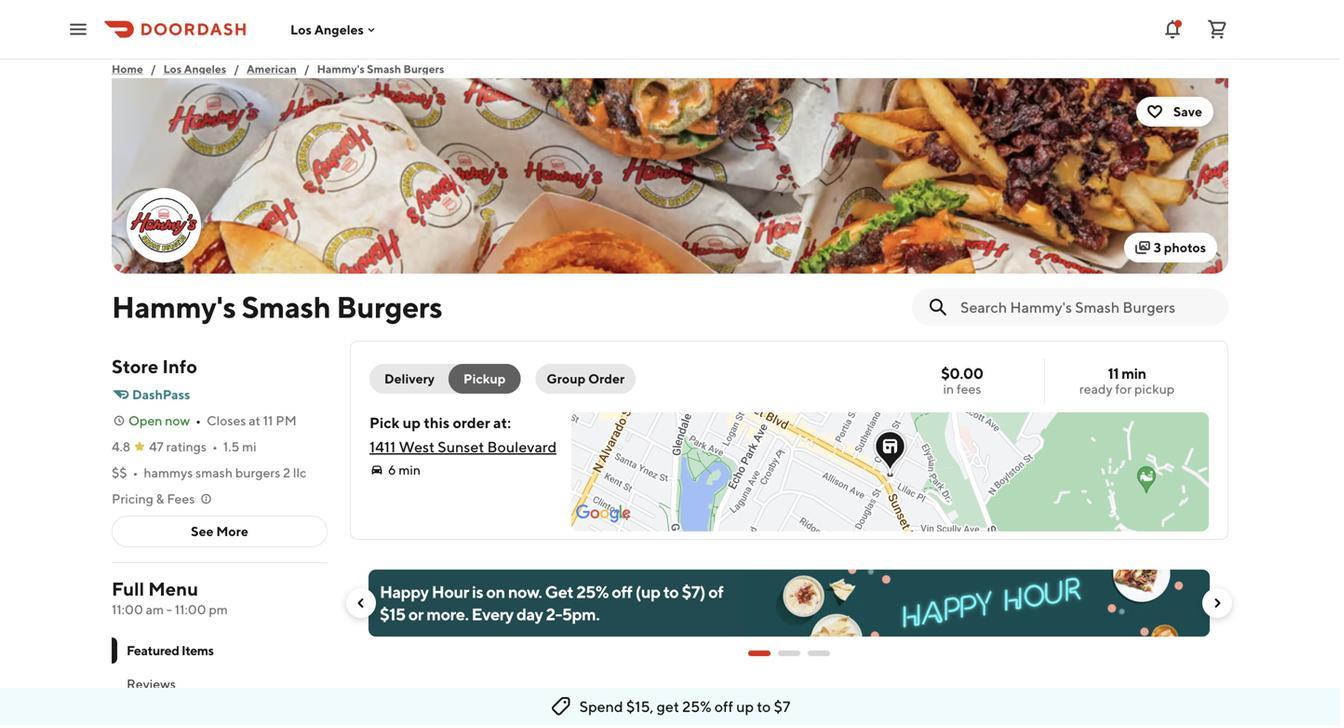 Task type: locate. For each thing, give the bounding box(es) containing it.
order methods option group
[[370, 364, 521, 394]]

see more button
[[113, 517, 327, 546]]

0 horizontal spatial off
[[612, 582, 633, 602]]

$15
[[380, 604, 406, 624]]

min
[[1122, 364, 1147, 382], [399, 462, 421, 478]]

or
[[409, 604, 424, 624]]

0 horizontal spatial min
[[399, 462, 421, 478]]

to left $7)
[[664, 582, 679, 602]]

featured
[[127, 643, 179, 658]]

0 horizontal spatial hammy's
[[112, 290, 236, 324]]

off
[[612, 582, 633, 602], [715, 698, 734, 715]]

1 vertical spatial to
[[757, 698, 771, 715]]

47 ratings •
[[149, 439, 218, 454]]

get
[[657, 698, 680, 715]]

$7)
[[682, 582, 706, 602]]

1 horizontal spatial angeles
[[314, 22, 364, 37]]

hammy's smash burgers image
[[112, 78, 1229, 274], [128, 190, 199, 261]]

pricing & fees button
[[112, 490, 213, 508]]

1 11:00 from the left
[[112, 602, 143, 617]]

hammys
[[144, 465, 193, 480]]

1 vertical spatial min
[[399, 462, 421, 478]]

25%
[[577, 582, 609, 602], [683, 698, 712, 715]]

spend
[[580, 698, 623, 715]]

3
[[1154, 240, 1162, 255]]

1 vertical spatial los
[[163, 62, 182, 75]]

• right $$
[[133, 465, 138, 480]]

dashpass
[[132, 387, 190, 402]]

is
[[472, 582, 483, 602]]

0 vertical spatial to
[[664, 582, 679, 602]]

map region
[[542, 332, 1257, 571]]

select promotional banner element
[[749, 637, 830, 670]]

5pm.
[[562, 604, 600, 624]]

ready
[[1080, 381, 1113, 397]]

1 horizontal spatial 25%
[[683, 698, 712, 715]]

0 horizontal spatial to
[[664, 582, 679, 602]]

-
[[167, 602, 172, 617]]

1 vertical spatial •
[[212, 439, 218, 454]]

up
[[403, 414, 421, 432], [737, 698, 754, 715]]

save
[[1174, 104, 1203, 119]]

25% right get
[[683, 698, 712, 715]]

11 right at at the left of page
[[263, 413, 273, 428]]

1 vertical spatial angeles
[[184, 62, 226, 75]]

1 horizontal spatial up
[[737, 698, 754, 715]]

1 horizontal spatial hammy's
[[317, 62, 365, 75]]

11 left pickup
[[1108, 364, 1119, 382]]

6 min
[[388, 462, 421, 478]]

full menu 11:00 am - 11:00 pm
[[112, 578, 228, 617]]

0 vertical spatial off
[[612, 582, 633, 602]]

Item Search search field
[[961, 297, 1214, 317]]

• closes at 11 pm
[[196, 413, 297, 428]]

0 items, open order cart image
[[1207, 18, 1229, 40]]

0 horizontal spatial 25%
[[577, 582, 609, 602]]

0 vertical spatial up
[[403, 414, 421, 432]]

0 horizontal spatial •
[[133, 465, 138, 480]]

$0.00
[[941, 364, 984, 382]]

11:00 down the full
[[112, 602, 143, 617]]

1 vertical spatial off
[[715, 698, 734, 715]]

1.5
[[223, 439, 240, 454]]

0 vertical spatial angeles
[[314, 22, 364, 37]]

group order
[[547, 371, 625, 386]]

los up home / los angeles / american / hammy's smash burgers
[[290, 22, 312, 37]]

0 vertical spatial •
[[196, 413, 201, 428]]

min right 6
[[399, 462, 421, 478]]

pick up this order at: 1411 west sunset boulevard
[[370, 414, 557, 456]]

los right home
[[163, 62, 182, 75]]

store info
[[112, 356, 197, 378]]

angeles left american link
[[184, 62, 226, 75]]

home link
[[112, 60, 143, 78]]

0 horizontal spatial smash
[[242, 290, 331, 324]]

hammy's down los angeles popup button
[[317, 62, 365, 75]]

0 vertical spatial min
[[1122, 364, 1147, 382]]

25% up 5pm.
[[577, 582, 609, 602]]

1 horizontal spatial to
[[757, 698, 771, 715]]

/
[[151, 62, 156, 75], [234, 62, 239, 75], [304, 62, 310, 75]]

1411 west sunset boulevard link
[[370, 438, 557, 456]]

min right ready
[[1122, 364, 1147, 382]]

smash
[[367, 62, 401, 75], [242, 290, 331, 324]]

1 horizontal spatial 11:00
[[175, 602, 206, 617]]

1 vertical spatial burgers
[[337, 290, 443, 324]]

pm
[[276, 413, 297, 428]]

1 horizontal spatial 11
[[1108, 364, 1119, 382]]

american link
[[247, 60, 297, 78]]

featured items
[[127, 643, 214, 658]]

0 horizontal spatial angeles
[[184, 62, 226, 75]]

2 horizontal spatial •
[[212, 439, 218, 454]]

up left $7
[[737, 698, 754, 715]]

more
[[216, 524, 248, 539]]

0 vertical spatial 11
[[1108, 364, 1119, 382]]

off left (up
[[612, 582, 633, 602]]

angeles
[[314, 22, 364, 37], [184, 62, 226, 75]]

items
[[182, 643, 214, 658]]

mi
[[242, 439, 257, 454]]

0 vertical spatial los
[[290, 22, 312, 37]]

Delivery radio
[[370, 364, 461, 394]]

0 horizontal spatial 11:00
[[112, 602, 143, 617]]

min for 11
[[1122, 364, 1147, 382]]

order
[[588, 371, 625, 386]]

hammy's smash burgers
[[112, 290, 443, 324]]

2 / from the left
[[234, 62, 239, 75]]

0 horizontal spatial up
[[403, 414, 421, 432]]

11:00 right -
[[175, 602, 206, 617]]

1 horizontal spatial smash
[[367, 62, 401, 75]]

2 horizontal spatial /
[[304, 62, 310, 75]]

1 vertical spatial 25%
[[683, 698, 712, 715]]

home / los angeles / american / hammy's smash burgers
[[112, 62, 444, 75]]

0 horizontal spatial 11
[[263, 413, 273, 428]]

/ right american link
[[304, 62, 310, 75]]

see more
[[191, 524, 248, 539]]

• right the now
[[196, 413, 201, 428]]

11
[[1108, 364, 1119, 382], [263, 413, 273, 428]]

/ left american
[[234, 62, 239, 75]]

Pickup radio
[[449, 364, 521, 394]]

now.
[[508, 582, 542, 602]]

$15,
[[626, 698, 654, 715]]

11 inside 11 min ready for pickup
[[1108, 364, 1119, 382]]

$7
[[774, 698, 791, 715]]

min inside 11 min ready for pickup
[[1122, 364, 1147, 382]]

1 horizontal spatial los
[[290, 22, 312, 37]]

burgers
[[404, 62, 444, 75], [337, 290, 443, 324]]

2-
[[546, 604, 562, 624]]

2 vertical spatial •
[[133, 465, 138, 480]]

1 vertical spatial up
[[737, 698, 754, 715]]

happy
[[380, 582, 429, 602]]

1 vertical spatial hammy's
[[112, 290, 236, 324]]

see
[[191, 524, 214, 539]]

up up west
[[403, 414, 421, 432]]

47
[[149, 439, 164, 454]]

1 horizontal spatial /
[[234, 62, 239, 75]]

1 horizontal spatial min
[[1122, 364, 1147, 382]]

boulevard
[[487, 438, 557, 456]]

1411
[[370, 438, 396, 456]]

/ right home link
[[151, 62, 156, 75]]

11:00
[[112, 602, 143, 617], [175, 602, 206, 617]]

sunset
[[438, 438, 484, 456]]

pick
[[370, 414, 400, 432]]

now
[[165, 413, 190, 428]]

off right get
[[715, 698, 734, 715]]

menu
[[148, 578, 198, 600]]

angeles up home / los angeles / american / hammy's smash burgers
[[314, 22, 364, 37]]

group order button
[[536, 364, 636, 394]]

hammy's up info
[[112, 290, 236, 324]]

1 horizontal spatial off
[[715, 698, 734, 715]]

los
[[290, 22, 312, 37], [163, 62, 182, 75]]

0 vertical spatial 25%
[[577, 582, 609, 602]]

0 vertical spatial burgers
[[404, 62, 444, 75]]

full
[[112, 578, 144, 600]]

to left $7
[[757, 698, 771, 715]]

on
[[486, 582, 505, 602]]

0 horizontal spatial /
[[151, 62, 156, 75]]

1 horizontal spatial •
[[196, 413, 201, 428]]

• left the 1.5
[[212, 439, 218, 454]]

0 vertical spatial smash
[[367, 62, 401, 75]]

hammy's
[[317, 62, 365, 75], [112, 290, 236, 324]]



Task type: describe. For each thing, give the bounding box(es) containing it.
2 11:00 from the left
[[175, 602, 206, 617]]

min for 6
[[399, 462, 421, 478]]

1 / from the left
[[151, 62, 156, 75]]

in
[[944, 381, 954, 397]]

info
[[162, 356, 197, 378]]

burgers
[[235, 465, 281, 480]]

at
[[249, 413, 261, 428]]

happy hour is on now. get 25% off (up to $7) of $15 or more. every day 2-5pm.
[[380, 582, 724, 624]]

1 vertical spatial smash
[[242, 290, 331, 324]]

3 / from the left
[[304, 62, 310, 75]]

previous button of carousel image
[[354, 596, 369, 611]]

$0.00 in fees
[[941, 364, 984, 397]]

4.8
[[112, 439, 130, 454]]

for
[[1116, 381, 1132, 397]]

0 horizontal spatial los
[[163, 62, 182, 75]]

save button
[[1137, 97, 1214, 127]]

photos
[[1164, 240, 1207, 255]]

pricing & fees
[[112, 491, 195, 506]]

hour
[[432, 582, 469, 602]]

25% inside happy hour is on now. get 25% off (up to $7) of $15 or more. every day 2-5pm.
[[577, 582, 609, 602]]

west
[[399, 438, 435, 456]]

6
[[388, 462, 396, 478]]

american
[[247, 62, 297, 75]]

day
[[517, 604, 543, 624]]

spend $15, get 25% off up to $7
[[580, 698, 791, 715]]

closes
[[207, 413, 246, 428]]

(up
[[636, 582, 661, 602]]

next button of carousel image
[[1210, 596, 1225, 611]]

1 vertical spatial 11
[[263, 413, 273, 428]]

order
[[453, 414, 490, 432]]

open
[[128, 413, 162, 428]]

reviews
[[127, 676, 176, 692]]

more.
[[427, 604, 469, 624]]

powered by google image
[[576, 505, 631, 523]]

up inside pick up this order at: 1411 west sunset boulevard
[[403, 414, 421, 432]]

delivery
[[384, 371, 435, 386]]

fees
[[167, 491, 195, 506]]

&
[[156, 491, 164, 506]]

home
[[112, 62, 143, 75]]

fees
[[957, 381, 982, 397]]

11 min ready for pickup
[[1080, 364, 1175, 397]]

ratings
[[166, 439, 207, 454]]

store
[[112, 356, 159, 378]]

smash
[[196, 465, 233, 480]]

to inside happy hour is on now. get 25% off (up to $7) of $15 or more. every day 2-5pm.
[[664, 582, 679, 602]]

1.5 mi
[[223, 439, 257, 454]]

reviews button
[[112, 668, 328, 701]]

pm
[[209, 602, 228, 617]]

los angeles
[[290, 22, 364, 37]]

3 photos
[[1154, 240, 1207, 255]]

group
[[547, 371, 586, 386]]

off inside happy hour is on now. get 25% off (up to $7) of $15 or more. every day 2-5pm.
[[612, 582, 633, 602]]

2
[[283, 465, 291, 480]]

notification bell image
[[1162, 18, 1184, 40]]

pickup
[[464, 371, 506, 386]]

open menu image
[[67, 18, 89, 40]]

pricing
[[112, 491, 153, 506]]

get
[[545, 582, 574, 602]]

los angeles button
[[290, 22, 379, 37]]

0 vertical spatial hammy's
[[317, 62, 365, 75]]

of
[[709, 582, 724, 602]]

pickup
[[1135, 381, 1175, 397]]

3 photos button
[[1124, 233, 1218, 263]]

every
[[472, 604, 514, 624]]

open now
[[128, 413, 190, 428]]

$$
[[112, 465, 127, 480]]

am
[[146, 602, 164, 617]]

los angeles link
[[163, 60, 226, 78]]

at:
[[493, 414, 511, 432]]

this
[[424, 414, 450, 432]]

$$ • hammys smash burgers 2 llc
[[112, 465, 307, 480]]

llc
[[293, 465, 307, 480]]



Task type: vqa. For each thing, say whether or not it's contained in the screenshot.
Fries Image
no



